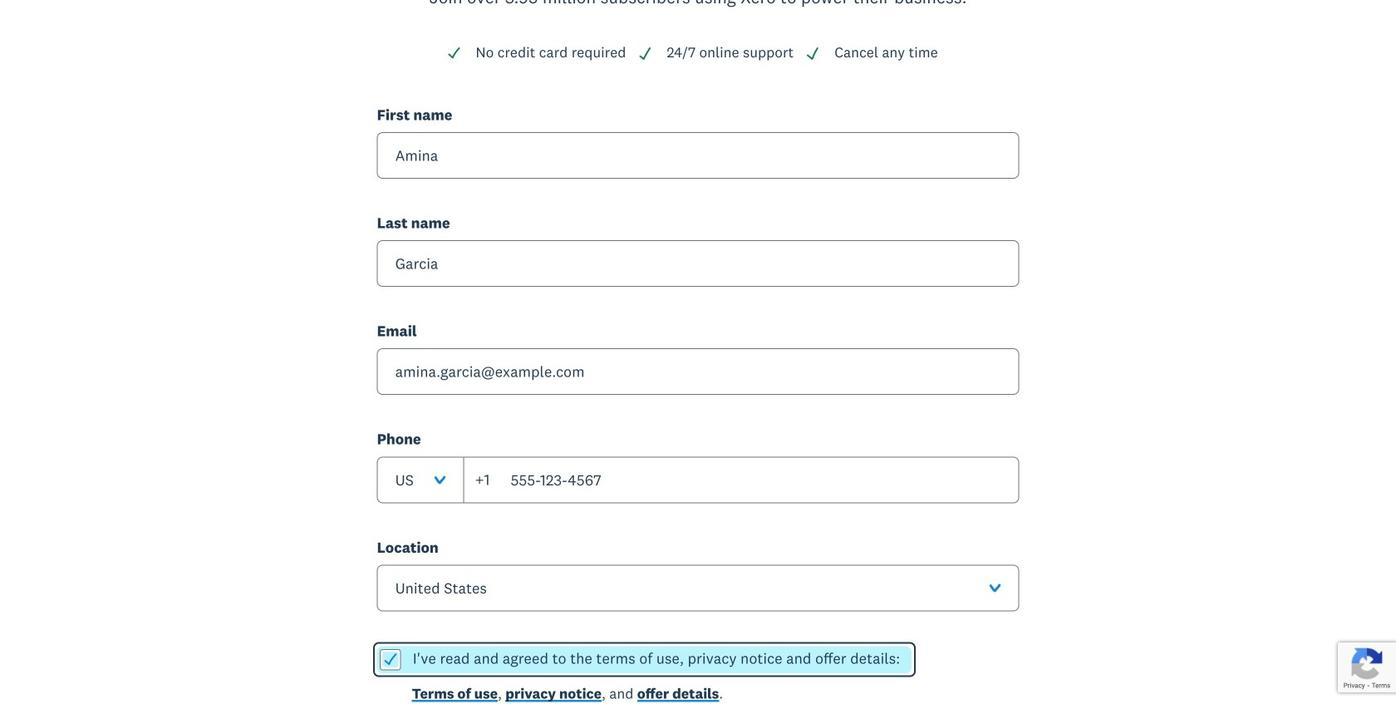 Task type: describe. For each thing, give the bounding box(es) containing it.
Last name text field
[[377, 240, 1020, 287]]



Task type: locate. For each thing, give the bounding box(es) containing it.
Phone text field
[[463, 457, 1020, 503]]

First name text field
[[377, 132, 1020, 179]]

Email email field
[[377, 349, 1020, 395]]



Task type: vqa. For each thing, say whether or not it's contained in the screenshot.
28 Aug 2018 | PDF Becoming a substantial holder
no



